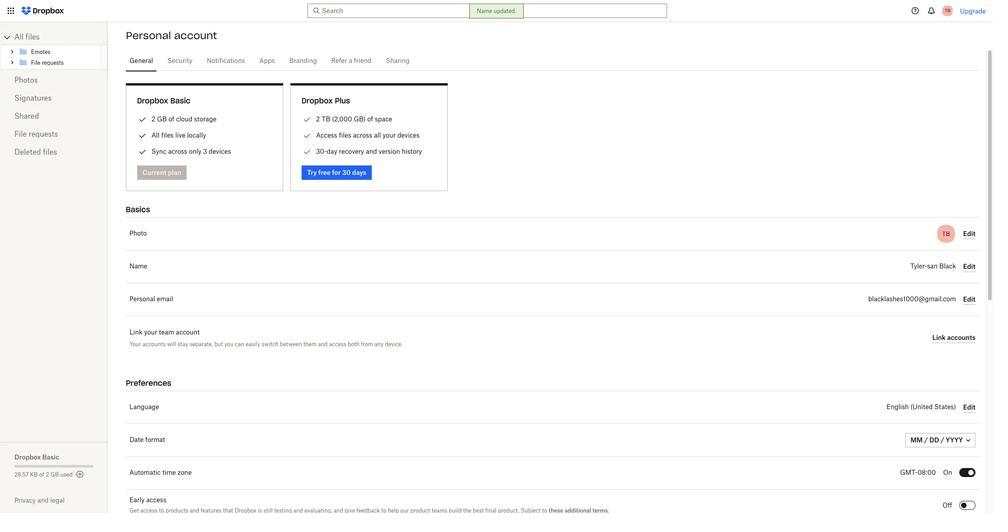 Task type: describe. For each thing, give the bounding box(es) containing it.
basics
[[126, 205, 150, 214]]

files for deleted files
[[43, 149, 57, 156]]

all files live locally
[[152, 131, 206, 139]]

both
[[348, 341, 360, 348]]

security tab
[[164, 50, 196, 72]]

history
[[402, 147, 422, 155]]

kb
[[30, 472, 38, 477]]

upgrade
[[960, 7, 986, 15]]

emotes
[[31, 49, 50, 55]]

1 horizontal spatial your
[[383, 131, 396, 139]]

link for link accounts
[[932, 333, 946, 341]]

1 vertical spatial across
[[168, 147, 187, 155]]

dropbox for 2 tb (2,000 gb) of space
[[302, 96, 333, 105]]

file inside "tree"
[[31, 60, 40, 65]]

san
[[927, 263, 938, 270]]

can
[[235, 341, 244, 348]]

automatic time zone
[[129, 470, 192, 476]]

files for access files across all your devices
[[339, 131, 351, 139]]

1 vertical spatial account
[[176, 330, 200, 336]]

branding
[[289, 58, 317, 64]]

edit for blacklashes1000@gmail.com
[[963, 295, 976, 303]]

but
[[214, 341, 223, 348]]

photos
[[14, 77, 38, 84]]

legal
[[50, 496, 65, 504]]

mm / dd / yyyy button
[[905, 433, 976, 447]]

1 horizontal spatial access
[[329, 341, 346, 348]]

sync across only 3 devices
[[152, 147, 231, 155]]

0 horizontal spatial 2
[[46, 472, 49, 477]]

3
[[203, 147, 207, 155]]

file requests inside 'group'
[[31, 60, 64, 65]]

accounts for link
[[947, 333, 976, 341]]

privacy and legal
[[14, 496, 65, 504]]

sharing
[[386, 58, 410, 64]]

free
[[318, 169, 331, 176]]

dropbox plus
[[302, 96, 350, 105]]

privacy and legal link
[[14, 496, 108, 504]]

will
[[167, 341, 176, 348]]

device.
[[385, 341, 403, 348]]

security
[[167, 58, 192, 64]]

early
[[129, 497, 145, 503]]

2 tb (2,000 gb) of space
[[316, 115, 392, 123]]

plus
[[335, 96, 350, 105]]

branding tab
[[286, 50, 320, 72]]

notifications tab
[[203, 50, 249, 72]]

08:00
[[918, 470, 936, 476]]

edit button for english (united states)
[[963, 402, 976, 413]]

upgrade link
[[960, 7, 986, 15]]

tyler-
[[910, 263, 927, 270]]

refer a friend tab
[[328, 50, 375, 72]]

2 / from the left
[[941, 436, 944, 444]]

sync
[[152, 147, 166, 155]]

states)
[[935, 404, 956, 411]]

edit for english (united states)
[[963, 403, 976, 411]]

all
[[374, 131, 381, 139]]

2 horizontal spatial and
[[366, 147, 377, 155]]

live
[[175, 131, 185, 139]]

access files across all your devices
[[316, 131, 420, 139]]

switch
[[262, 341, 279, 348]]

gb)
[[354, 115, 366, 123]]

personal for personal email
[[129, 296, 155, 303]]

link for link your team account
[[129, 330, 142, 336]]

1 vertical spatial your
[[144, 330, 157, 336]]

all files tree
[[1, 30, 108, 70]]

refer
[[331, 58, 347, 64]]

zone
[[178, 470, 192, 476]]

team
[[159, 330, 174, 336]]

1 / from the left
[[924, 436, 928, 444]]

black
[[940, 263, 956, 270]]

Search text field
[[322, 6, 651, 16]]

2 vertical spatial tb
[[942, 230, 950, 238]]

1 vertical spatial basic
[[42, 453, 59, 461]]

2 horizontal spatial of
[[367, 115, 373, 123]]

0 horizontal spatial dropbox basic
[[14, 453, 59, 461]]

english
[[887, 404, 909, 411]]

tb inside dropdown button
[[945, 8, 950, 13]]

date format
[[129, 437, 165, 443]]

deleted files
[[14, 149, 57, 156]]

of for 28.57 kb of 2 gb used
[[39, 472, 44, 477]]

name for name
[[129, 263, 147, 270]]

dropbox for 2 gb of cloud storage
[[137, 96, 168, 105]]

group containing emotes
[[1, 45, 108, 70]]

30-day recovery and version history
[[316, 147, 422, 155]]

language
[[129, 404, 159, 411]]

general
[[129, 58, 153, 64]]

get more space image
[[74, 469, 85, 480]]

1 horizontal spatial gb
[[157, 115, 167, 123]]

photo
[[129, 231, 147, 237]]

friend
[[354, 58, 372, 64]]

global header element
[[0, 0, 993, 22]]

preferences
[[126, 379, 171, 388]]

0 vertical spatial account
[[174, 29, 217, 42]]

cloud
[[176, 115, 192, 123]]

all files link
[[14, 30, 108, 45]]

all files
[[14, 34, 40, 41]]

all for all files
[[14, 34, 24, 41]]

personal for personal account
[[126, 29, 171, 42]]

1 horizontal spatial across
[[353, 131, 372, 139]]

apps tab
[[256, 50, 279, 72]]

tb button
[[940, 4, 955, 18]]

(united
[[911, 404, 933, 411]]

try free for 30 days
[[307, 169, 366, 176]]

signatures
[[14, 95, 52, 102]]

format
[[145, 437, 165, 443]]

1 horizontal spatial dropbox basic
[[137, 96, 190, 105]]

try free for 30 days button
[[302, 165, 372, 180]]

privacy
[[14, 496, 36, 504]]

blacklashes1000@gmail.com
[[868, 296, 956, 303]]

early access
[[129, 497, 166, 503]]

requests inside 'group'
[[42, 60, 64, 65]]

used
[[60, 472, 73, 477]]

any
[[375, 341, 384, 348]]

for
[[332, 169, 341, 176]]



Task type: locate. For each thing, give the bounding box(es) containing it.
from
[[361, 341, 373, 348]]

dropbox logo - go to the homepage image
[[18, 4, 67, 18]]

2 for dropbox plus
[[316, 115, 320, 123]]

0 vertical spatial basic
[[170, 96, 190, 105]]

space
[[375, 115, 392, 123]]

dropbox left plus
[[302, 96, 333, 105]]

recommended image for 30-
[[302, 147, 312, 157]]

basic up 2 gb of cloud storage
[[170, 96, 190, 105]]

2 gb of cloud storage
[[152, 115, 216, 123]]

tb up black in the bottom right of the page
[[942, 230, 950, 238]]

your
[[129, 341, 141, 348]]

of
[[169, 115, 174, 123], [367, 115, 373, 123], [39, 472, 44, 477]]

devices
[[397, 131, 420, 139], [209, 147, 231, 155]]

recommended image for access
[[302, 130, 312, 141]]

dropbox basic
[[137, 96, 190, 105], [14, 453, 59, 461]]

0 vertical spatial recommended image
[[302, 114, 312, 125]]

accounts inside button
[[947, 333, 976, 341]]

3 edit button from the top
[[963, 294, 976, 305]]

1 edit from the top
[[963, 230, 976, 237]]

files left live
[[161, 131, 174, 139]]

0 horizontal spatial file
[[14, 131, 27, 138]]

0 vertical spatial personal
[[126, 29, 171, 42]]

1 vertical spatial file requests link
[[14, 125, 94, 143]]

2 vertical spatial and
[[37, 496, 49, 504]]

0 vertical spatial dropbox basic
[[137, 96, 190, 105]]

and
[[366, 147, 377, 155], [318, 341, 328, 348], [37, 496, 49, 504]]

of left cloud
[[169, 115, 174, 123]]

1 vertical spatial dropbox basic
[[14, 453, 59, 461]]

2 horizontal spatial dropbox
[[302, 96, 333, 105]]

file requests up the deleted files on the left top
[[14, 131, 58, 138]]

3 recommended image from the top
[[302, 147, 312, 157]]

1 vertical spatial gb
[[50, 472, 59, 477]]

access left both
[[329, 341, 346, 348]]

(2,000
[[332, 115, 352, 123]]

1 vertical spatial and
[[318, 341, 328, 348]]

0 vertical spatial your
[[383, 131, 396, 139]]

personal up general tab
[[126, 29, 171, 42]]

2 vertical spatial recommended image
[[302, 147, 312, 157]]

4 edit from the top
[[963, 403, 976, 411]]

0 horizontal spatial of
[[39, 472, 44, 477]]

1 vertical spatial all
[[152, 131, 160, 139]]

/
[[924, 436, 928, 444], [941, 436, 944, 444]]

0 horizontal spatial across
[[168, 147, 187, 155]]

all inside "tree"
[[14, 34, 24, 41]]

account
[[174, 29, 217, 42], [176, 330, 200, 336]]

2 for dropbox basic
[[152, 115, 155, 123]]

28.57
[[14, 472, 29, 477]]

30-
[[316, 147, 327, 155]]

1 vertical spatial tb
[[322, 115, 330, 123]]

storage
[[194, 115, 216, 123]]

0 vertical spatial tb
[[945, 8, 950, 13]]

1 horizontal spatial and
[[318, 341, 328, 348]]

file requests link inside 'group'
[[18, 57, 99, 68]]

1 vertical spatial devices
[[209, 147, 231, 155]]

0 horizontal spatial name
[[129, 263, 147, 270]]

0 vertical spatial requests
[[42, 60, 64, 65]]

automatic
[[129, 470, 161, 476]]

0 horizontal spatial basic
[[42, 453, 59, 461]]

off
[[943, 503, 952, 509]]

link accounts
[[932, 333, 976, 341]]

files inside 'link'
[[43, 149, 57, 156]]

1 horizontal spatial accounts
[[947, 333, 976, 341]]

name left updated.
[[477, 8, 492, 14]]

name for name updated.
[[477, 8, 492, 14]]

0 vertical spatial name
[[477, 8, 492, 14]]

stay
[[178, 341, 188, 348]]

refer a friend
[[331, 58, 372, 64]]

1 horizontal spatial dropbox
[[137, 96, 168, 105]]

tab list containing general
[[126, 49, 979, 72]]

access
[[329, 341, 346, 348], [146, 497, 166, 503]]

your accounts will stay separate, but you can easily switch between them and access both from any device.
[[129, 341, 403, 348]]

0 vertical spatial devices
[[397, 131, 420, 139]]

gb left cloud
[[157, 115, 167, 123]]

4 edit button from the top
[[963, 402, 976, 413]]

0 horizontal spatial gb
[[50, 472, 59, 477]]

recommended image left access
[[302, 130, 312, 141]]

recommended image for 2
[[302, 114, 312, 125]]

0 horizontal spatial devices
[[209, 147, 231, 155]]

2 right kb
[[46, 472, 49, 477]]

/ left dd in the right bottom of the page
[[924, 436, 928, 444]]

dropbox up the 28.57
[[14, 453, 41, 461]]

2 edit from the top
[[963, 262, 976, 270]]

day
[[327, 147, 337, 155]]

basic up 28.57 kb of 2 gb used
[[42, 453, 59, 461]]

dropbox up 2 gb of cloud storage
[[137, 96, 168, 105]]

1 horizontal spatial file
[[31, 60, 40, 65]]

tb
[[945, 8, 950, 13], [322, 115, 330, 123], [942, 230, 950, 238]]

0 vertical spatial all
[[14, 34, 24, 41]]

edit for tyler-san black
[[963, 262, 976, 270]]

and down 'access files across all your devices'
[[366, 147, 377, 155]]

0 horizontal spatial link
[[129, 330, 142, 336]]

2 recommended image from the top
[[302, 130, 312, 141]]

files inside "tree"
[[26, 34, 40, 41]]

sharing tab
[[382, 50, 413, 72]]

file requests link up the deleted files on the left top
[[14, 125, 94, 143]]

account up security tab
[[174, 29, 217, 42]]

file down emotes
[[31, 60, 40, 65]]

time
[[162, 470, 176, 476]]

edit button for tyler-san black
[[963, 261, 976, 272]]

devices right 3
[[209, 147, 231, 155]]

general tab
[[126, 50, 157, 72]]

files for all files live locally
[[161, 131, 174, 139]]

access right early
[[146, 497, 166, 503]]

2 up all files live locally
[[152, 115, 155, 123]]

requests down emotes link
[[42, 60, 64, 65]]

apps
[[259, 58, 275, 64]]

1 vertical spatial recommended image
[[302, 130, 312, 141]]

file down shared on the top
[[14, 131, 27, 138]]

0 horizontal spatial all
[[14, 34, 24, 41]]

group
[[1, 45, 108, 70]]

1 horizontal spatial devices
[[397, 131, 420, 139]]

days
[[352, 169, 366, 176]]

0 vertical spatial and
[[366, 147, 377, 155]]

across left 'all'
[[353, 131, 372, 139]]

yyyy
[[946, 436, 963, 444]]

1 vertical spatial file
[[14, 131, 27, 138]]

files down (2,000
[[339, 131, 351, 139]]

of right kb
[[39, 472, 44, 477]]

1 vertical spatial name
[[129, 263, 147, 270]]

link accounts button
[[932, 332, 976, 343]]

across
[[353, 131, 372, 139], [168, 147, 187, 155]]

2 horizontal spatial 2
[[316, 115, 320, 123]]

0 horizontal spatial /
[[924, 436, 928, 444]]

2 up access
[[316, 115, 320, 123]]

recommended image
[[302, 114, 312, 125], [302, 130, 312, 141], [302, 147, 312, 157]]

updated.
[[494, 8, 516, 14]]

personal left email
[[129, 296, 155, 303]]

name down photo at left top
[[129, 263, 147, 270]]

your left team
[[144, 330, 157, 336]]

tb left upgrade link
[[945, 8, 950, 13]]

recommended image down dropbox plus
[[302, 114, 312, 125]]

files right deleted
[[43, 149, 57, 156]]

file requests down emotes
[[31, 60, 64, 65]]

all down dropbox logo - go to the homepage
[[14, 34, 24, 41]]

personal
[[126, 29, 171, 42], [129, 296, 155, 303]]

0 horizontal spatial dropbox
[[14, 453, 41, 461]]

mm / dd / yyyy
[[911, 436, 963, 444]]

file requests
[[31, 60, 64, 65], [14, 131, 58, 138]]

0 vertical spatial access
[[329, 341, 346, 348]]

1 vertical spatial personal
[[129, 296, 155, 303]]

date
[[129, 437, 144, 443]]

shared
[[14, 113, 39, 120]]

personal account
[[126, 29, 217, 42]]

of right gb)
[[367, 115, 373, 123]]

name
[[477, 8, 492, 14], [129, 263, 147, 270]]

tb left (2,000
[[322, 115, 330, 123]]

3 edit from the top
[[963, 295, 976, 303]]

0 horizontal spatial accounts
[[143, 341, 166, 348]]

mm
[[911, 436, 923, 444]]

1 horizontal spatial /
[[941, 436, 944, 444]]

easily
[[246, 341, 260, 348]]

edit
[[963, 230, 976, 237], [963, 262, 976, 270], [963, 295, 976, 303], [963, 403, 976, 411]]

0 vertical spatial gb
[[157, 115, 167, 123]]

28.57 kb of 2 gb used
[[14, 472, 73, 477]]

0 vertical spatial file
[[31, 60, 40, 65]]

signatures link
[[14, 89, 94, 107]]

0 vertical spatial file requests link
[[18, 57, 99, 68]]

0 horizontal spatial and
[[37, 496, 49, 504]]

notifications
[[207, 58, 245, 64]]

deleted files link
[[14, 143, 94, 161]]

1 vertical spatial requests
[[29, 131, 58, 138]]

1 vertical spatial file requests
[[14, 131, 58, 138]]

emotes link
[[18, 46, 99, 57]]

all for all files live locally
[[152, 131, 160, 139]]

files up emotes
[[26, 34, 40, 41]]

edit button
[[963, 228, 976, 239], [963, 261, 976, 272], [963, 294, 976, 305], [963, 402, 976, 413]]

gmt-08:00
[[900, 470, 936, 476]]

gmt-
[[900, 470, 918, 476]]

1 horizontal spatial all
[[152, 131, 160, 139]]

accounts for your
[[143, 341, 166, 348]]

1 vertical spatial access
[[146, 497, 166, 503]]

email
[[157, 296, 173, 303]]

recommended image left 30-
[[302, 147, 312, 157]]

dropbox basic up kb
[[14, 453, 59, 461]]

30
[[342, 169, 351, 176]]

version
[[379, 147, 400, 155]]

2 edit button from the top
[[963, 261, 976, 272]]

dropbox basic up 2 gb of cloud storage
[[137, 96, 190, 105]]

1 horizontal spatial of
[[169, 115, 174, 123]]

a
[[349, 58, 352, 64]]

1 horizontal spatial 2
[[152, 115, 155, 123]]

accounts
[[947, 333, 976, 341], [143, 341, 166, 348]]

requests up the deleted files on the left top
[[29, 131, 58, 138]]

and left legal
[[37, 496, 49, 504]]

and right them
[[318, 341, 328, 348]]

1 horizontal spatial link
[[932, 333, 946, 341]]

1 recommended image from the top
[[302, 114, 312, 125]]

your right 'all'
[[383, 131, 396, 139]]

file requests link up photos "link"
[[18, 57, 99, 68]]

0 horizontal spatial your
[[144, 330, 157, 336]]

all
[[14, 34, 24, 41], [152, 131, 160, 139]]

try
[[307, 169, 317, 176]]

across down all files live locally
[[168, 147, 187, 155]]

you
[[224, 341, 234, 348]]

dropbox
[[137, 96, 168, 105], [302, 96, 333, 105], [14, 453, 41, 461]]

personal email
[[129, 296, 173, 303]]

photos link
[[14, 71, 94, 89]]

1 edit button from the top
[[963, 228, 976, 239]]

0 vertical spatial file requests
[[31, 60, 64, 65]]

of for 2 gb of cloud storage
[[169, 115, 174, 123]]

all up sync
[[152, 131, 160, 139]]

only
[[189, 147, 201, 155]]

access
[[316, 131, 337, 139]]

english (united states)
[[887, 404, 956, 411]]

tab list
[[126, 49, 979, 72]]

them
[[303, 341, 317, 348]]

0 vertical spatial across
[[353, 131, 372, 139]]

edit button for blacklashes1000@gmail.com
[[963, 294, 976, 305]]

link inside button
[[932, 333, 946, 341]]

gb left used
[[50, 472, 59, 477]]

/ right dd in the right bottom of the page
[[941, 436, 944, 444]]

1 horizontal spatial basic
[[170, 96, 190, 105]]

0 horizontal spatial access
[[146, 497, 166, 503]]

account up stay
[[176, 330, 200, 336]]

1 horizontal spatial name
[[477, 8, 492, 14]]

devices up history
[[397, 131, 420, 139]]

locally
[[187, 131, 206, 139]]

on
[[943, 470, 952, 476]]

link your team account
[[129, 330, 200, 336]]

files for all files
[[26, 34, 40, 41]]



Task type: vqa. For each thing, say whether or not it's contained in the screenshot.
Uploading 55 of 64 items 2 minutes left
no



